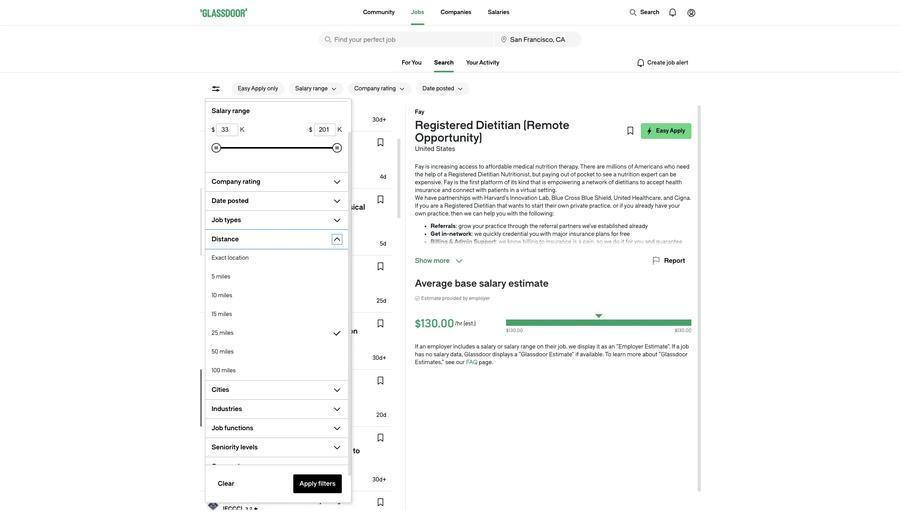 Task type: locate. For each thing, give the bounding box(es) containing it.
1 vertical spatial that
[[497, 203, 507, 209]]

slider
[[212, 143, 221, 153], [333, 143, 342, 153]]

companies up '$26.70 - $41.00' on the bottom left
[[212, 463, 247, 470]]

0 horizontal spatial have
[[425, 195, 437, 202]]

colleges
[[324, 498, 347, 505]]

2 their from the top
[[545, 344, 557, 350]]

a down partnerships
[[440, 203, 443, 209]]

if up established
[[620, 203, 623, 209]]

connect
[[453, 187, 475, 194]]

if left job at the bottom of page
[[672, 344, 675, 350]]

already down healthcare,
[[635, 203, 654, 209]]

more inside if an employer includes a salary or salary range on their job, we display it as an "employer estimate".  if a job has no salary data, glassdoor displays a "glassdoor estimate" if available.  to learn more about "glassdoor estimates," see our
[[627, 351, 641, 358]]

0 horizontal spatial company rating
[[212, 178, 260, 185]]

15 miles button
[[205, 305, 348, 324]]

est.) inside $90k (employer est.) easy apply
[[249, 167, 260, 173]]

-
[[221, 110, 224, 116], [225, 234, 228, 240], [226, 291, 228, 297], [224, 348, 227, 355], [225, 477, 228, 484]]

0 vertical spatial (employer
[[242, 110, 268, 116]]

start
[[532, 203, 544, 209]]

date inside popup button
[[212, 197, 226, 205]]

you up billing
[[530, 231, 539, 238]]

salary
[[295, 85, 312, 92], [212, 107, 231, 115]]

you
[[420, 203, 429, 209], [624, 203, 634, 209], [497, 211, 506, 217], [530, 231, 539, 238], [634, 239, 644, 245], [431, 247, 440, 253]]

1 vertical spatial your
[[473, 223, 484, 230]]

0 horizontal spatial date
[[212, 197, 226, 205]]

0 vertical spatial date
[[423, 85, 435, 92]]

to right the access
[[479, 164, 484, 170]]

2 vertical spatial range
[[521, 344, 536, 350]]

company for rightmost company rating dropdown button
[[355, 85, 380, 92]]

salary range inside dropdown button
[[295, 85, 328, 92]]

to down expert on the right of the page
[[640, 179, 646, 186]]

fay down date posted dropdown button
[[415, 109, 425, 115]]

states inside united states $130.00 per hour
[[225, 396, 242, 402]]

1 horizontal spatial "glassdoor
[[659, 351, 688, 358]]

5d
[[380, 241, 387, 247]]

fay down 100
[[207, 376, 216, 383]]

salary down burlingame,
[[212, 107, 231, 115]]

blue
[[552, 195, 564, 202], [582, 195, 594, 202]]

date down search link
[[423, 85, 435, 92]]

easy apply for 5d
[[213, 243, 237, 248]]

to
[[605, 351, 612, 358]]

0 horizontal spatial it
[[597, 344, 600, 350]]

united down dietitians at the top of the page
[[614, 195, 631, 202]]

companies right jobs
[[441, 9, 472, 16]]

fay is increasing access to affordable medical nutrition therapy. there are millions of americans who need the help of a registered dietitian nutritionist, but paying out of pocket to see a nutrition expert can be expensive. fay is the first platform of its kind that is empowering a network of dietitians to accept health insurance and connect with patients in a virtual setting. we have partnerships with harvard's innovation lab, blue cross blue shield, united healthcare, and cigna. if you are a registered dietitian that wants to start their own private practice, or if you already have your own practice, then we can help you with the following:
[[415, 164, 691, 217]]

easy apply up who
[[657, 128, 686, 134]]

is up connect at the top right of page
[[454, 179, 459, 186]]

- inside brisbane, ca $20.00 - $25.00
[[226, 291, 228, 297]]

$
[[212, 126, 215, 133], [309, 126, 313, 133]]

1 horizontal spatial united
[[415, 145, 435, 153]]

following:
[[529, 211, 554, 217]]

miles for 50 miles
[[220, 349, 234, 355]]

their
[[545, 203, 557, 209], [545, 344, 557, 350]]

your
[[669, 203, 680, 209], [473, 223, 484, 230]]

50
[[212, 349, 218, 355]]

for you link
[[402, 59, 422, 66]]

1 vertical spatial for
[[626, 239, 633, 245]]

2 san from the top
[[207, 468, 217, 475]]

jobs link
[[411, 0, 424, 25]]

health up job types popup button
[[249, 195, 267, 202]]

already up free
[[629, 223, 648, 230]]

1 horizontal spatial k
[[338, 126, 342, 133]]

estimates,"
[[415, 359, 444, 366]]

so
[[597, 239, 603, 245]]

burlingame, ca $97k - $107k (employer est.) easy apply
[[207, 100, 280, 124]]

1 horizontal spatial date posted
[[423, 85, 454, 92]]

$130.00 inside united states $130.00 per hour
[[207, 405, 226, 412]]

est.) inside burlingame, ca $97k - $107k (employer est.) easy apply
[[269, 110, 280, 116]]

1 vertical spatial united
[[614, 195, 631, 202]]

30d+ for apply
[[373, 355, 387, 362]]

network up billing & admin support
[[450, 231, 472, 238]]

0 horizontal spatial :
[[456, 223, 457, 230]]

job for job types
[[212, 216, 223, 224]]

2 francisco, from the top
[[218, 468, 245, 475]]

job up the teachers on reserve logo
[[212, 425, 223, 432]]

distance button
[[205, 233, 329, 246]]

fay inside fay registered dietitian (remote opportunity) united states
[[415, 109, 425, 115]]

empowering
[[548, 179, 581, 186]]

help up practice on the top right of the page
[[484, 211, 495, 217]]

can right 'then'
[[473, 211, 483, 217]]

you down billing
[[431, 247, 440, 253]]

you right do
[[634, 239, 644, 245]]

2 vertical spatial for
[[255, 498, 262, 505]]

salary right no
[[434, 351, 449, 358]]

date posted up types
[[212, 197, 249, 205]]

a right displays
[[515, 351, 518, 358]]

their inside if an employer includes a salary or salary range on their job, we display it as an "employer estimate".  if a job has no salary data, glassdoor displays a "glassdoor estimate" if available.  to learn more about "glassdoor estimates," see our
[[545, 344, 557, 350]]

est.) down only at left
[[269, 110, 280, 116]]

job left types
[[212, 216, 223, 224]]

posted down search link
[[436, 85, 454, 92]]

range inside if an employer includes a salary or salary range on their job, we display it as an "employer estimate".  if a job has no salary data, glassdoor displays a "glassdoor estimate" if available.  to learn more about "glassdoor estimates," see our
[[521, 344, 536, 350]]

their inside the fay is increasing access to affordable medical nutrition therapy. there are millions of americans who need the help of a registered dietitian nutritionist, but paying out of pocket to see a nutrition expert can be expensive. fay is the first platform of its kind that is empowering a network of dietitians to accept health insurance and connect with patients in a virtual setting. we have partnerships with harvard's innovation lab, blue cross blue shield, united healthcare, and cigna. if you are a registered dietitian that wants to start their own private practice, or if you already have your own practice, then we can help you with the following:
[[545, 203, 557, 209]]

2 slider from the left
[[333, 143, 342, 153]]

job inside dropdown button
[[212, 425, 223, 432]]

0 horizontal spatial slider
[[212, 143, 221, 153]]

miles right 15
[[218, 311, 232, 318]]

includes
[[453, 344, 475, 350]]

(employer inside $90k (employer est.) easy apply
[[222, 167, 248, 173]]

insurance
[[415, 187, 441, 194], [569, 231, 595, 238], [546, 239, 572, 245]]

0 vertical spatial rating
[[381, 85, 396, 92]]

accept
[[647, 179, 665, 186]]

1 vertical spatial network
[[450, 231, 472, 238]]

it right do
[[621, 239, 625, 245]]

0 vertical spatial date posted
[[423, 85, 454, 92]]

with down first
[[476, 187, 487, 194]]

homeassist
[[207, 138, 239, 145]]

for down free
[[626, 239, 633, 245]]

(employer
[[242, 110, 268, 116], [222, 167, 248, 173], [272, 477, 298, 484]]

community link
[[363, 0, 395, 25]]

apply inside burlingame, ca $97k - $107k (employer est.) easy apply
[[224, 119, 237, 124]]

are down partnerships
[[431, 203, 439, 209]]

2 horizontal spatial united
[[614, 195, 631, 202]]

more down get
[[434, 257, 450, 265]]

0 vertical spatial 30d+
[[373, 117, 387, 123]]

(remote
[[524, 119, 570, 132]]

miles for 100 miles
[[222, 367, 236, 374]]

1 horizontal spatial can
[[659, 171, 669, 178]]

homeassist home health services
[[207, 138, 301, 145]]

an
[[420, 344, 426, 350], [609, 344, 615, 350]]

1 their from the top
[[545, 203, 557, 209]]

2 vertical spatial 30d+
[[373, 477, 387, 483]]

reserve
[[258, 436, 280, 443]]

salary range down burlingame,
[[212, 107, 250, 115]]

2 horizontal spatial for
[[626, 239, 633, 245]]

is up "expensive."
[[426, 164, 430, 170]]

apply inside $16.00 - $40.00 easy apply
[[224, 357, 237, 363]]

4d
[[380, 174, 387, 180]]

1 horizontal spatial rating
[[381, 85, 396, 92]]

distance list box
[[205, 249, 348, 380]]

0 vertical spatial more
[[434, 257, 450, 265]]

san up $26.70
[[207, 468, 217, 475]]

none field search location
[[495, 32, 582, 47]]

employer inside if an employer includes a salary or salary range on their job, we display it as an "employer estimate".  if a job has no salary data, glassdoor displays a "glassdoor estimate" if available.  to learn more about "glassdoor estimates," see our
[[428, 344, 452, 350]]

1 vertical spatial and
[[664, 195, 673, 202]]

americans
[[635, 164, 663, 170]]

0 horizontal spatial salary range
[[212, 107, 250, 115]]

0 vertical spatial job
[[212, 216, 223, 224]]

ca up the $107k
[[240, 100, 248, 107]]

companies button
[[205, 461, 329, 473]]

miles right 100
[[222, 367, 236, 374]]

0 horizontal spatial company rating button
[[205, 176, 329, 188]]

30d+ for $107k
[[373, 117, 387, 123]]

2 horizontal spatial range
[[521, 344, 536, 350]]

that down but
[[531, 179, 541, 186]]

do
[[613, 239, 620, 245]]

a
[[444, 171, 447, 178], [614, 171, 617, 178], [582, 179, 585, 186], [516, 187, 519, 194], [440, 203, 443, 209], [579, 239, 582, 245], [477, 344, 480, 350], [677, 344, 680, 350], [515, 351, 518, 358]]

jobs
[[411, 9, 424, 16]]

1 k from the left
[[240, 126, 244, 133]]

1 $ from the left
[[212, 126, 215, 133]]

companies for companies link
[[441, 9, 472, 16]]

salaries link
[[488, 0, 510, 25]]

0 horizontal spatial employer
[[428, 344, 452, 350]]

ca
[[240, 100, 248, 107], [247, 224, 255, 231], [232, 281, 241, 288], [247, 468, 255, 475]]

- right $70.00
[[225, 234, 228, 240]]

date posted inside popup button
[[212, 197, 249, 205]]

1 vertical spatial more
[[627, 351, 641, 358]]

or up displays
[[498, 344, 503, 350]]

easy apply only button
[[232, 83, 284, 95]]

30d+
[[373, 117, 387, 123], [373, 355, 387, 362], [373, 477, 387, 483]]

affordable
[[486, 164, 512, 170]]

0 vertical spatial states
[[436, 145, 455, 153]]

date posted down search link
[[423, 85, 454, 92]]

network
[[586, 179, 608, 186], [450, 231, 472, 238]]

est.) down homeassist home health services
[[249, 167, 260, 173]]

already inside the fay is increasing access to affordable medical nutrition therapy. there are millions of americans who need the help of a registered dietitian nutritionist, but paying out of pocket to see a nutrition expert can be expensive. fay is the first platform of its kind that is empowering a network of dietitians to accept health insurance and connect with patients in a virtual setting. we have partnerships with harvard's innovation lab, blue cross blue shield, united healthcare, and cigna. if you are a registered dietitian that wants to start their own private practice, or if you already have your own practice, then we can help you with the following:
[[635, 203, 654, 209]]

francisco, inside the san francisco, ca $70.00 - $135.00
[[218, 224, 245, 231]]

francisco,
[[218, 224, 245, 231], [218, 468, 245, 475]]

united down cities
[[207, 396, 224, 402]]

your right grow
[[473, 223, 484, 230]]

apply down $40.00
[[224, 357, 237, 363]]

date for date posted popup button
[[212, 197, 226, 205]]

0 vertical spatial est.)
[[269, 110, 280, 116]]

states inside fay registered dietitian (remote opportunity) united states
[[436, 145, 455, 153]]

0 horizontal spatial date posted
[[212, 197, 249, 205]]

1 vertical spatial employer
[[428, 344, 452, 350]]

date inside dropdown button
[[423, 85, 435, 92]]

practice, up referrals
[[428, 211, 450, 217]]

of left its at right
[[505, 179, 510, 186]]

2 vertical spatial :
[[496, 239, 498, 245]]

are
[[597, 164, 605, 170], [431, 203, 439, 209]]

of right millions
[[628, 164, 634, 170]]

is
[[426, 164, 430, 170], [454, 179, 459, 186], [542, 179, 547, 186], [573, 239, 577, 245]]

1 horizontal spatial are
[[597, 164, 605, 170]]

50 miles button
[[205, 343, 348, 362]]

a left the pain,
[[579, 239, 582, 245]]

date posted for date posted dropdown button
[[423, 85, 454, 92]]

or inside the fay is increasing access to affordable medical nutrition therapy. there are millions of americans who need the help of a registered dietitian nutritionist, but paying out of pocket to see a nutrition expert can be expensive. fay is the first platform of its kind that is empowering a network of dietitians to accept health insurance and connect with patients in a virtual setting. we have partnerships with harvard's innovation lab, blue cross blue shield, united healthcare, and cigna. if you are a registered dietitian that wants to start their own private practice, or if you already have your own practice, then we can help you with the following:
[[613, 203, 619, 209]]

show more
[[415, 257, 450, 265]]

"glassdoor down the on
[[519, 351, 548, 358]]

insurance down major
[[546, 239, 572, 245]]

teachers on reserve 4.5 ★
[[223, 436, 296, 443]]

0 horizontal spatial posted
[[228, 197, 249, 205]]

foundation for california community colleges (fccc)
[[223, 498, 347, 510]]

1 horizontal spatial for
[[611, 231, 619, 238]]

miles for 10 miles
[[218, 292, 232, 299]]

medical
[[514, 164, 534, 170]]

1 horizontal spatial slider
[[333, 143, 342, 153]]

we inside the fay is increasing access to affordable medical nutrition therapy. there are millions of americans who need the help of a registered dietitian nutritionist, but paying out of pocket to see a nutrition expert can be expensive. fay is the first platform of its kind that is empowering a network of dietitians to accept health insurance and connect with patients in a virtual setting. we have partnerships with harvard's innovation lab, blue cross blue shield, united healthcare, and cigna. if you are a registered dietitian that wants to start their own private practice, or if you already have your own practice, then we can help you with the following:
[[464, 211, 472, 217]]

0 vertical spatial company
[[355, 85, 380, 92]]

exact location
[[212, 255, 249, 261]]

fay for fay
[[207, 376, 216, 383]]

$107k
[[225, 110, 240, 116]]

apply
[[251, 85, 266, 92], [224, 119, 237, 124], [670, 128, 686, 134], [224, 176, 237, 182], [224, 243, 237, 248], [224, 357, 237, 363], [224, 414, 237, 420]]

0 horizontal spatial if
[[576, 351, 579, 358]]

1 vertical spatial salary range
[[212, 107, 250, 115]]

states
[[436, 145, 455, 153], [225, 396, 242, 402]]

easy apply inside button
[[657, 128, 686, 134]]

display
[[578, 344, 596, 350]]

$41.00
[[229, 477, 245, 484]]

0 vertical spatial for
[[611, 231, 619, 238]]

0 horizontal spatial practice,
[[428, 211, 450, 217]]

states up per
[[225, 396, 242, 402]]

1 vertical spatial (employer
[[222, 167, 248, 173]]

seniority levels
[[212, 444, 258, 451]]

for inside referrals : grow your practice through the referral partners we've established already get in-network : we quickly credential you with major insurance plans for free
[[611, 231, 619, 238]]

miles inside 'button'
[[220, 330, 234, 337]]

None field
[[319, 32, 494, 47], [495, 32, 582, 47], [217, 124, 238, 136], [314, 124, 336, 136], [217, 124, 238, 136], [314, 124, 336, 136]]

1 vertical spatial insurance
[[569, 231, 595, 238]]

salary inside salary range dropdown button
[[295, 85, 312, 92]]

fay for fay is increasing access to affordable medical nutrition therapy. there are millions of americans who need the help of a registered dietitian nutritionist, but paying out of pocket to see a nutrition expert can be expensive. fay is the first platform of its kind that is empowering a network of dietitians to accept health insurance and connect with patients in a virtual setting. we have partnerships with harvard's innovation lab, blue cross blue shield, united healthcare, and cigna. if you are a registered dietitian that wants to start their own private practice, or if you already have your own practice, then we can help you with the following:
[[415, 164, 424, 170]]

1 30d+ from the top
[[373, 117, 387, 123]]

an up has
[[420, 344, 426, 350]]

registered down date posted dropdown button
[[415, 119, 473, 132]]

your inside referrals : grow your practice through the referral partners we've established already get in-network : we quickly credential you with major insurance plans for free
[[473, 223, 484, 230]]

0 horizontal spatial community
[[291, 498, 322, 505]]

fay for fay registered dietitian (remote opportunity) united states
[[415, 109, 425, 115]]

"glassdoor
[[519, 351, 548, 358], [659, 351, 688, 358]]

0 horizontal spatial nutrition
[[536, 164, 558, 170]]

0 horizontal spatial salary
[[212, 107, 231, 115]]

posted inside dropdown button
[[436, 85, 454, 92]]

2 an from the left
[[609, 344, 615, 350]]

1 horizontal spatial blue
[[582, 195, 594, 202]]

easy inside $16.00 - $40.00 easy apply
[[213, 357, 223, 363]]

0 vertical spatial have
[[425, 195, 437, 202]]

1 horizontal spatial your
[[669, 203, 680, 209]]

see inside if an employer includes a salary or salary range on their job, we display it as an "employer estimate".  if a job has no salary data, glassdoor displays a "glassdoor estimate" if available.  to learn more about "glassdoor estimates," see our
[[446, 359, 455, 366]]

- inside $16.00 - $40.00 easy apply
[[224, 348, 227, 355]]

a left job at the bottom of page
[[677, 344, 680, 350]]

easy inside burlingame, ca $97k - $107k (employer est.) easy apply
[[213, 119, 223, 124]]

already inside referrals : grow your practice through the referral partners we've established already get in-network : we quickly credential you with major insurance plans for free
[[629, 223, 648, 230]]

2 30d+ from the top
[[373, 355, 387, 362]]

services
[[277, 138, 301, 145]]

posted up types
[[228, 197, 249, 205]]

united inside fay registered dietitian (remote opportunity) united states
[[415, 145, 435, 153]]

0 horizontal spatial are
[[431, 203, 439, 209]]

the down following:
[[530, 223, 538, 230]]

increasing
[[431, 164, 458, 170]]

easy down $90k
[[213, 176, 223, 182]]

/hr
[[455, 320, 463, 327]]

1 vertical spatial job
[[212, 425, 223, 432]]

companies inside popup button
[[212, 463, 247, 470]]

1 vertical spatial if
[[576, 351, 579, 358]]

home
[[241, 138, 257, 145], [231, 195, 248, 202]]

0 vertical spatial and
[[442, 187, 452, 194]]

1 job from the top
[[212, 216, 223, 224]]

2 job from the top
[[212, 425, 223, 432]]

1 francisco, from the top
[[218, 224, 245, 231]]

1 horizontal spatial salary range
[[295, 85, 328, 92]]

0 vertical spatial can
[[659, 171, 669, 178]]

2 vertical spatial registered
[[445, 203, 473, 209]]

1 vertical spatial :
[[472, 231, 473, 238]]

and up partnerships
[[442, 187, 452, 194]]

0 horizontal spatial company
[[212, 178, 241, 185]]

1 vertical spatial or
[[498, 344, 503, 350]]

15 miles
[[212, 311, 232, 318]]

their right the on
[[545, 344, 557, 350]]

0 vertical spatial company rating
[[355, 85, 396, 92]]

1 vertical spatial it
[[597, 344, 600, 350]]

major
[[553, 231, 568, 238]]

1 horizontal spatial :
[[472, 231, 473, 238]]

insurance down "expensive."
[[415, 187, 441, 194]]

Search location field
[[495, 32, 582, 47]]

easy
[[238, 85, 250, 92], [213, 119, 223, 124], [657, 128, 669, 134], [213, 176, 223, 182], [213, 243, 223, 248], [213, 357, 223, 363], [213, 414, 223, 420]]

already
[[635, 203, 654, 209], [629, 223, 648, 230]]

0 vertical spatial posted
[[436, 85, 454, 92]]

billing & admin support
[[431, 239, 496, 245]]

dietitian inside fay registered dietitian (remote opportunity) united states
[[476, 119, 521, 132]]

search
[[641, 9, 660, 16], [434, 59, 454, 66]]

a down increasing on the top
[[444, 171, 447, 178]]

1 horizontal spatial own
[[558, 203, 569, 209]]

50 miles
[[212, 349, 234, 355]]

job types
[[212, 216, 241, 224]]

1 horizontal spatial search
[[641, 9, 660, 16]]

1 horizontal spatial or
[[613, 203, 619, 209]]

francisco, for san francisco, ca
[[218, 468, 245, 475]]

with down referral
[[540, 231, 551, 238]]

types
[[225, 216, 241, 224]]

0 horizontal spatial companies
[[212, 463, 247, 470]]

0 vertical spatial search
[[641, 9, 660, 16]]

ca up $135.00
[[247, 224, 255, 231]]

with
[[476, 187, 487, 194], [472, 195, 483, 202], [507, 211, 518, 217], [540, 231, 551, 238]]

foundation for california community colleges (fccc) logo image
[[207, 499, 220, 510]]

posted for date posted dropdown button
[[436, 85, 454, 92]]

the up connect at the top right of page
[[460, 179, 468, 186]]

1 horizontal spatial salary
[[295, 85, 312, 92]]

united down opportunity)
[[415, 145, 435, 153]]

$130.00 left per
[[207, 405, 226, 412]]

range inside dropdown button
[[313, 85, 328, 92]]

nutrition up paying at right
[[536, 164, 558, 170]]

miles inside button
[[220, 349, 234, 355]]

home for homeassist
[[241, 138, 257, 145]]

1 horizontal spatial if
[[620, 203, 623, 209]]

posted inside popup button
[[228, 197, 249, 205]]

apply up meridian home health
[[224, 176, 237, 182]]

0 horizontal spatial see
[[446, 359, 455, 366]]

1 horizontal spatial help
[[484, 211, 495, 217]]

estimate".
[[645, 344, 671, 350]]

plans
[[596, 231, 610, 238]]

1 horizontal spatial date
[[423, 85, 435, 92]]

united inside united states $130.00 per hour
[[207, 396, 224, 402]]

we left the know
[[499, 239, 506, 245]]

date posted for date posted popup button
[[212, 197, 249, 205]]

it inside : we know billing to insurance is a pain, so we do it for you and guarantee you get paid
[[621, 239, 625, 245]]

1 vertical spatial rating
[[243, 178, 260, 185]]

1 vertical spatial salary
[[212, 107, 231, 115]]

miles for 15 miles
[[218, 311, 232, 318]]

1 vertical spatial nutrition
[[618, 171, 640, 178]]

1 horizontal spatial it
[[621, 239, 625, 245]]

1 vertical spatial community
[[291, 498, 322, 505]]

rating
[[381, 85, 396, 92], [243, 178, 260, 185]]

0 vertical spatial see
[[603, 171, 612, 178]]

blue down setting. on the top right
[[552, 195, 564, 202]]

1 san from the top
[[207, 224, 217, 231]]

registered down the access
[[449, 171, 477, 178]]

industries button
[[205, 403, 329, 416]]

job inside popup button
[[212, 216, 223, 224]]

meridian home health
[[207, 195, 267, 202]]

1 slider from the left
[[212, 143, 221, 153]]

blue up private
[[582, 195, 594, 202]]

date posted inside dropdown button
[[423, 85, 454, 92]]

san inside the san francisco, ca $70.00 - $135.00
[[207, 224, 217, 231]]

kind
[[519, 179, 529, 186]]

1 horizontal spatial $
[[309, 126, 313, 133]]

registered inside fay registered dietitian (remote opportunity) united states
[[415, 119, 473, 132]]

- right $20.00
[[226, 291, 228, 297]]

1 vertical spatial dietitian
[[478, 171, 500, 178]]

date up "job types" at top left
[[212, 197, 226, 205]]

0 horizontal spatial or
[[498, 344, 503, 350]]

we right job,
[[569, 344, 576, 350]]

san for san francisco, ca $70.00 - $135.00
[[207, 224, 217, 231]]

more down "employer
[[627, 351, 641, 358]]

1 vertical spatial states
[[225, 396, 242, 402]]

company for the bottommost company rating dropdown button
[[212, 178, 241, 185]]

healthcare,
[[632, 195, 662, 202]]



Task type: vqa. For each thing, say whether or not it's contained in the screenshot.
No button
no



Task type: describe. For each thing, give the bounding box(es) containing it.
$130.00 left the /hr
[[415, 317, 454, 330]]

search inside button
[[641, 9, 660, 16]]

of down increasing on the top
[[437, 171, 443, 178]]

apply down $135.00
[[224, 243, 237, 248]]

job functions
[[212, 425, 253, 432]]

you down healthcare,
[[624, 203, 634, 209]]

easy down industries
[[213, 414, 223, 420]]

salary up the glassdoor
[[481, 344, 496, 350]]

1 vertical spatial are
[[431, 203, 439, 209]]

united inside the fay is increasing access to affordable medical nutrition therapy. there are millions of americans who need the help of a registered dietitian nutritionist, but paying out of pocket to see a nutrition expert can be expensive. fay is the first platform of its kind that is empowering a network of dietitians to accept health insurance and connect with patients in a virtual setting. we have partnerships with harvard's innovation lab, blue cross blue shield, united healthcare, and cigna. if you are a registered dietitian that wants to start their own private practice, or if you already have your own practice, then we can help you with the following:
[[614, 195, 631, 202]]

your activity link
[[466, 59, 500, 66]]

to right pocket
[[596, 171, 602, 178]]

for inside foundation for california community colleges (fccc)
[[255, 498, 262, 505]]

$90k (employer est.) easy apply
[[207, 167, 260, 182]]

&
[[449, 239, 454, 245]]

or inside if an employer includes a salary or salary range on their job, we display it as an "employer estimate".  if a job has no salary data, glassdoor displays a "glassdoor estimate" if available.  to learn more about "glassdoor estimates," see our
[[498, 344, 503, 350]]

0 vertical spatial help
[[425, 171, 436, 178]]

the inside referrals : grow your practice through the referral partners we've established already get in-network : we quickly credential you with major insurance plans for free
[[530, 223, 538, 230]]

referrals : grow your practice through the referral partners we've established already get in-network : we quickly credential you with major insurance plans for free
[[431, 223, 648, 238]]

community inside foundation for california community colleges (fccc)
[[291, 498, 322, 505]]

- inside the san francisco, ca $70.00 - $135.00
[[225, 234, 228, 240]]

posted for date posted popup button
[[228, 197, 249, 205]]

2 vertical spatial dietitian
[[474, 203, 496, 209]]

if inside if an employer includes a salary or salary range on their job, we display it as an "employer estimate".  if a job has no salary data, glassdoor displays a "glassdoor estimate" if available.  to learn more about "glassdoor estimates," see our
[[576, 351, 579, 358]]

with inside referrals : grow your practice through the referral partners we've established already get in-network : we quickly credential you with major insurance plans for free
[[540, 231, 551, 238]]

network inside the fay is increasing access to affordable medical nutrition therapy. there are millions of americans who need the help of a registered dietitian nutritionist, but paying out of pocket to see a nutrition expert can be expensive. fay is the first platform of its kind that is empowering a network of dietitians to accept health insurance and connect with patients in a virtual setting. we have partnerships with harvard's innovation lab, blue cross blue shield, united healthcare, and cigna. if you are a registered dietitian that wants to start their own private practice, or if you already have your own practice, then we can help you with the following:
[[586, 179, 608, 186]]

25 miles
[[212, 330, 234, 337]]

apply down industries
[[224, 414, 237, 420]]

patients
[[488, 187, 509, 194]]

insurance inside : we know billing to insurance is a pain, so we do it for you and guarantee you get paid
[[546, 239, 572, 245]]

company rating for rightmost company rating dropdown button
[[355, 85, 396, 92]]

wants
[[509, 203, 524, 209]]

3 30d+ from the top
[[373, 477, 387, 483]]

2 "glassdoor from the left
[[659, 351, 688, 358]]

and inside : we know billing to insurance is a pain, so we do it for you and guarantee you get paid
[[645, 239, 655, 245]]

ca inside brisbane, ca $20.00 - $25.00
[[232, 281, 241, 288]]

get
[[442, 247, 450, 253]]

expert
[[641, 171, 658, 178]]

health for homeassist home health services
[[258, 138, 276, 145]]

$26.70 - $41.00
[[207, 477, 245, 484]]

style
[[211, 262, 225, 269]]

0 vertical spatial own
[[558, 203, 569, 209]]

you
[[412, 59, 422, 66]]

0 horizontal spatial rating
[[243, 178, 260, 185]]

companies for companies popup button
[[212, 463, 247, 470]]

faq link
[[466, 359, 478, 366]]

with down connect at the top right of page
[[472, 195, 483, 202]]

search link
[[434, 59, 454, 72]]

miles for 5 miles
[[216, 274, 230, 280]]

to down innovation
[[525, 203, 531, 209]]

fay down increasing on the top
[[444, 179, 453, 186]]

2 vertical spatial (employer
[[272, 477, 298, 484]]

brisbane,
[[207, 281, 231, 288]]

1 vertical spatial range
[[232, 107, 250, 115]]

25d
[[377, 298, 387, 304]]

san for san francisco, ca
[[207, 468, 217, 475]]

1 vertical spatial have
[[655, 203, 668, 209]]

a up the glassdoor
[[477, 344, 480, 350]]

distance
[[212, 236, 239, 243]]

0 vertical spatial :
[[456, 223, 457, 230]]

guarantee
[[656, 239, 683, 245]]

brisbane, ca $20.00 - $25.00
[[207, 281, 247, 297]]

it inside if an employer includes a salary or salary range on their job, we display it as an "employer estimate".  if a job has no salary data, glassdoor displays a "glassdoor estimate" if available.  to learn more about "glassdoor estimates," see our
[[597, 344, 600, 350]]

10 miles
[[212, 292, 232, 299]]

0 vertical spatial employer
[[469, 296, 490, 301]]

location
[[228, 255, 249, 261]]

a down pocket
[[582, 179, 585, 186]]

teachers on reserve logo image
[[207, 434, 220, 446]]

partnerships
[[438, 195, 471, 202]]

date posted button
[[416, 83, 454, 95]]

platform
[[481, 179, 503, 186]]

teachers
[[223, 436, 247, 443]]

$26.70
[[207, 477, 224, 484]]

100 miles
[[212, 367, 236, 374]]

billing
[[431, 239, 448, 245]]

1 vertical spatial search
[[434, 59, 454, 66]]

open filter menu image
[[211, 84, 221, 94]]

displays
[[493, 351, 513, 358]]

estimate
[[421, 296, 441, 301]]

get
[[431, 231, 441, 238]]

we inside if an employer includes a salary or salary range on their job, we display it as an "employer estimate".  if a job has no salary data, glassdoor displays a "glassdoor estimate" if available.  to learn more about "glassdoor estimates," see our
[[569, 344, 576, 350]]

of left dietitians at the top of the page
[[609, 179, 614, 186]]

is up setting. on the top right
[[542, 179, 547, 186]]

by
[[463, 296, 468, 301]]

at
[[226, 262, 231, 269]]

home for meridian
[[231, 195, 248, 202]]

(employer inside burlingame, ca $97k - $107k (employer est.) easy apply
[[242, 110, 268, 116]]

its
[[511, 179, 517, 186]]

millions
[[607, 164, 627, 170]]

need
[[677, 164, 690, 170]]

functions
[[225, 425, 253, 432]]

$70.00
[[207, 234, 224, 240]]

for inside : we know billing to insurance is a pain, so we do it for you and guarantee you get paid
[[626, 239, 633, 245]]

1 horizontal spatial company rating button
[[348, 83, 396, 95]]

harvard's
[[484, 195, 509, 202]]

apply left only at left
[[251, 85, 266, 92]]

1 vertical spatial company rating button
[[205, 176, 329, 188]]

network inside referrals : grow your practice through the referral partners we've established already get in-network : we quickly credential you with major insurance plans for free
[[450, 231, 472, 238]]

5
[[212, 274, 215, 280]]

exact location button
[[205, 249, 348, 268]]

you down the we
[[420, 203, 429, 209]]

1 blue from the left
[[552, 195, 564, 202]]

about
[[643, 351, 658, 358]]

home,
[[232, 262, 250, 269]]

meridian
[[207, 195, 230, 202]]

salary up displays
[[504, 344, 520, 350]]

to inside : we know billing to insurance is a pain, so we do it for you and guarantee you get paid
[[540, 239, 545, 245]]

job for job functions
[[212, 425, 223, 432]]

a down millions
[[614, 171, 617, 178]]

insurance inside referrals : grow your practice through the referral partners we've established already get in-network : we quickly credential you with major insurance plans for free
[[569, 231, 595, 238]]

1 horizontal spatial nutrition
[[618, 171, 640, 178]]

we inside referrals : grow your practice through the referral partners we've established already get in-network : we quickly credential you with major insurance plans for free
[[475, 231, 482, 238]]

apply inside $90k (employer est.) easy apply
[[224, 176, 237, 182]]

- inside burlingame, ca $97k - $107k (employer est.) easy apply
[[221, 110, 224, 116]]

but
[[533, 171, 541, 178]]

job functions button
[[205, 422, 329, 435]]

of right out
[[571, 171, 576, 178]]

average base salary estimate
[[415, 278, 549, 289]]

see inside the fay is increasing access to affordable medical nutrition therapy. there are millions of americans who need the help of a registered dietitian nutritionist, but paying out of pocket to see a nutrition expert can be expensive. fay is the first platform of its kind that is empowering a network of dietitians to accept health insurance and connect with patients in a virtual setting. we have partnerships with harvard's innovation lab, blue cross blue shield, united healthcare, and cigna. if you are a registered dietitian that wants to start their own private practice, or if you already have your own practice, then we can help you with the following:
[[603, 171, 612, 178]]

established
[[598, 223, 628, 230]]

the down wants
[[519, 211, 528, 217]]

is inside : we know billing to insurance is a pain, so we do it for you and guarantee you get paid
[[573, 239, 577, 245]]

easy up burlingame, ca $97k - $107k (employer est.) easy apply
[[238, 85, 250, 92]]

apply up need
[[670, 128, 686, 134]]

pocket
[[577, 171, 595, 178]]

cigna.
[[675, 195, 691, 202]]

$130.00 up displays
[[506, 328, 523, 333]]

0 horizontal spatial own
[[415, 211, 426, 217]]

foundation
[[223, 498, 254, 505]]

in-
[[442, 231, 450, 238]]

a inside : we know billing to insurance is a pain, so we do it for you and guarantee you get paid
[[579, 239, 582, 245]]

health for meridian home health
[[249, 195, 267, 202]]

ca inside the san francisco, ca $70.00 - $135.00
[[247, 224, 255, 231]]

2 $ from the left
[[309, 126, 313, 133]]

glassdoor
[[464, 351, 491, 358]]

job
[[681, 344, 689, 350]]

we've
[[583, 223, 597, 230]]

you inside referrals : grow your practice through the referral partners we've established already get in-network : we quickly credential you with major insurance plans for free
[[530, 231, 539, 238]]

0 vertical spatial are
[[597, 164, 605, 170]]

$135.00
[[229, 234, 249, 240]]

1 an from the left
[[420, 344, 426, 350]]

2 blue from the left
[[582, 195, 594, 202]]

: inside : we know billing to insurance is a pain, so we do it for you and guarantee you get paid
[[496, 239, 498, 245]]

a right 'in'
[[516, 187, 519, 194]]

★
[[291, 437, 296, 443]]

if inside the fay is increasing access to affordable medical nutrition therapy. there are millions of americans who need the help of a registered dietitian nutritionist, but paying out of pocket to see a nutrition expert can be expensive. fay is the first platform of its kind that is empowering a network of dietitians to accept health insurance and connect with patients in a virtual setting. we have partnerships with harvard's innovation lab, blue cross blue shield, united healthcare, and cigna. if you are a registered dietitian that wants to start their own private practice, or if you already have your own practice, then we can help you with the following:
[[620, 203, 623, 209]]

easy inside $90k (employer est.) easy apply
[[213, 176, 223, 182]]

as
[[602, 344, 608, 350]]

0 horizontal spatial can
[[473, 211, 483, 217]]

job types button
[[205, 214, 329, 227]]

$130.00 up job at the bottom of page
[[675, 328, 692, 333]]

first
[[470, 179, 480, 186]]

0 vertical spatial practice,
[[590, 203, 612, 209]]

j style at home, inc.
[[207, 262, 261, 269]]

if an employer includes a salary or salary range on their job, we display it as an "employer estimate".  if a job has no salary data, glassdoor displays a "glassdoor estimate" if available.  to learn more about "glassdoor estimates," see our
[[415, 344, 689, 366]]

none field search keyword
[[319, 32, 494, 47]]

- down san francisco, ca
[[225, 477, 228, 484]]

easy down $70.00
[[213, 243, 223, 248]]

ca down levels
[[247, 468, 255, 475]]

if up has
[[415, 344, 418, 350]]

more inside dropdown button
[[434, 257, 450, 265]]

we right the so
[[604, 239, 612, 245]]

easy up who
[[657, 128, 669, 134]]

100
[[212, 367, 220, 374]]

company rating for the bottommost company rating dropdown button
[[212, 178, 260, 185]]

setting.
[[538, 187, 557, 194]]

estimate provided by employer
[[421, 296, 490, 301]]

$20.00
[[207, 291, 224, 297]]

companies link
[[441, 0, 472, 25]]

cities
[[212, 386, 229, 394]]

we
[[415, 195, 423, 202]]

0 vertical spatial that
[[531, 179, 541, 186]]

2 horizontal spatial and
[[664, 195, 673, 202]]

your inside the fay is increasing access to affordable medical nutrition therapy. there are millions of americans who need the help of a registered dietitian nutritionist, but paying out of pocket to see a nutrition expert can be expensive. fay is the first platform of its kind that is empowering a network of dietitians to accept health insurance and connect with patients in a virtual setting. we have partnerships with harvard's innovation lab, blue cross blue shield, united healthcare, and cigna. if you are a registered dietitian that wants to start their own private practice, or if you already have your own practice, then we can help you with the following:
[[669, 203, 680, 209]]

estimate
[[509, 278, 549, 289]]

our
[[456, 359, 465, 366]]

$130.00 /hr (est.)
[[415, 317, 476, 330]]

insurance inside the fay is increasing access to affordable medical nutrition therapy. there are millions of americans who need the help of a registered dietitian nutritionist, but paying out of pocket to see a nutrition expert can be expensive. fay is the first platform of its kind that is empowering a network of dietitians to accept health insurance and connect with patients in a virtual setting. we have partnerships with harvard's innovation lab, blue cross blue shield, united healthcare, and cigna. if you are a registered dietitian that wants to start their own private practice, or if you already have your own practice, then we can help you with the following:
[[415, 187, 441, 194]]

referrals
[[431, 223, 456, 230]]

job,
[[558, 344, 568, 350]]

you up practice on the top right of the page
[[497, 211, 506, 217]]

with down wants
[[507, 211, 518, 217]]

the up "expensive."
[[415, 171, 424, 178]]

faq
[[466, 359, 478, 366]]

miles for 25 miles
[[220, 330, 234, 337]]

0 vertical spatial nutrition
[[536, 164, 558, 170]]

0 vertical spatial community
[[363, 9, 395, 16]]

opportunity)
[[415, 131, 482, 144]]

seniority
[[212, 444, 239, 451]]

salary right base
[[479, 278, 506, 289]]

ca inside burlingame, ca $97k - $107k (employer est.) easy apply
[[240, 100, 248, 107]]

therapy.
[[559, 164, 579, 170]]

100 miles button
[[205, 362, 348, 380]]

Search keyword field
[[319, 32, 494, 47]]

date for date posted dropdown button
[[423, 85, 435, 92]]

if inside the fay is increasing access to affordable medical nutrition therapy. there are millions of americans who need the help of a registered dietitian nutritionist, but paying out of pocket to see a nutrition expert can be expensive. fay is the first platform of its kind that is empowering a network of dietitians to accept health insurance and connect with patients in a virtual setting. we have partnerships with harvard's innovation lab, blue cross blue shield, united healthcare, and cigna. if you are a registered dietitian that wants to start their own private practice, or if you already have your own practice, then we can help you with the following:
[[415, 203, 418, 209]]

know
[[508, 239, 522, 245]]

1 "glassdoor from the left
[[519, 351, 548, 358]]

salary range button
[[289, 83, 328, 95]]

1 vertical spatial help
[[484, 211, 495, 217]]

francisco, for san francisco, ca $70.00 - $135.00
[[218, 224, 245, 231]]

data,
[[451, 351, 463, 358]]

out
[[561, 171, 569, 178]]

easy apply for 20d
[[213, 414, 237, 420]]

2 k from the left
[[338, 126, 342, 133]]

1 vertical spatial registered
[[449, 171, 477, 178]]

2 horizontal spatial est.)
[[299, 477, 310, 484]]



